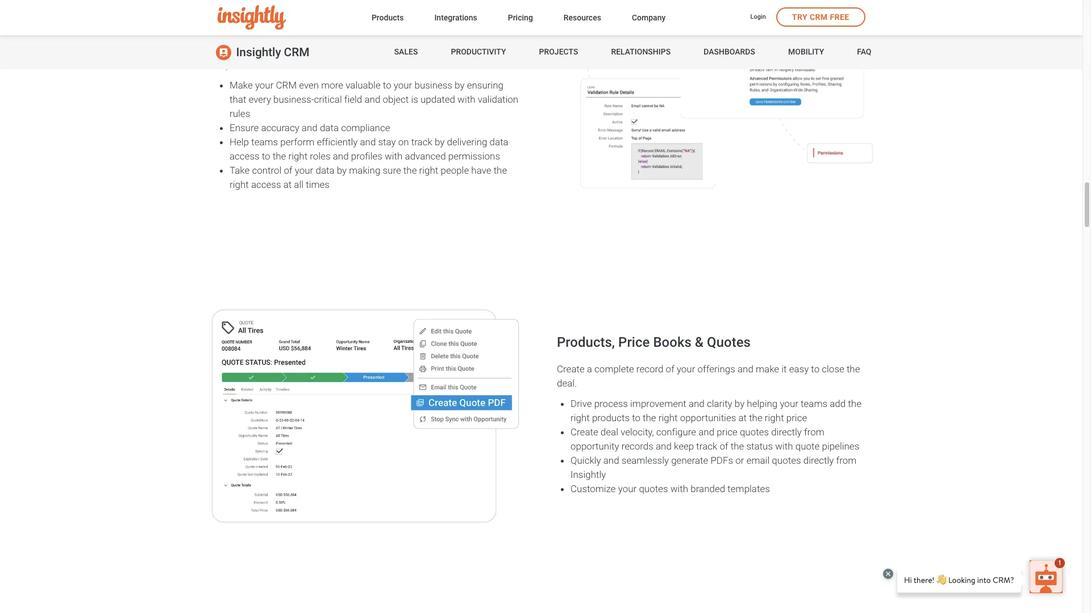 Task type: vqa. For each thing, say whether or not it's contained in the screenshot.
$
no



Task type: describe. For each thing, give the bounding box(es) containing it.
advanced
[[405, 150, 446, 162]]

permissions
[[448, 150, 500, 162]]

with up sure
[[385, 150, 403, 162]]

1 vertical spatial &
[[695, 335, 704, 351]]

pdfs
[[711, 455, 733, 466]]

times
[[306, 179, 330, 190]]

1 horizontal spatial quotes
[[740, 427, 769, 438]]

of inside create a complete record of your offerings and make it easy to close the deal.
[[666, 364, 675, 375]]

by inside drive process improvement and clarity by helping your teams add the right products to the right opportunities at the right price create deal velocity, configure and price quotes directly from opportunity records and keep track of the status with quote pipelines quickly and seamlessly generate pdfs or email quotes directly from insightly customize your quotes with branded templates
[[735, 398, 745, 410]]

your down seamlessly
[[618, 484, 637, 495]]

integrity,
[[276, 45, 312, 56]]

velocity,
[[621, 427, 654, 438]]

teams inside drive process improvement and clarity by helping your teams add the right products to the right opportunities at the right price create deal velocity, configure and price quotes directly from opportunity records and keep track of the status with quote pipelines quickly and seamlessly generate pdfs or email quotes directly from insightly customize your quotes with branded templates
[[801, 398, 828, 410]]

critical
[[314, 94, 342, 105]]

track inside drive process improvement and clarity by helping your teams add the right products to the right opportunities at the right price create deal velocity, configure and price quotes directly from opportunity records and keep track of the status with quote pipelines quickly and seamlessly generate pdfs or email quotes directly from insightly customize your quotes with branded templates
[[697, 441, 718, 452]]

close
[[822, 364, 845, 375]]

clarity
[[707, 398, 733, 410]]

control
[[252, 165, 282, 176]]

status
[[747, 441, 773, 452]]

capture
[[314, 45, 346, 56]]

insightly logo link
[[217, 5, 354, 30]]

products
[[372, 13, 404, 22]]

pipelines
[[822, 441, 860, 452]]

and down opportunities
[[699, 427, 715, 438]]

keep
[[674, 441, 694, 452]]

is
[[411, 94, 418, 105]]

2 horizontal spatial quotes
[[772, 455, 801, 466]]

faq link
[[857, 35, 872, 69]]

try
[[792, 13, 808, 22]]

price
[[619, 335, 650, 351]]

preserve
[[216, 45, 253, 56]]

create inside drive process improvement and clarity by helping your teams add the right products to the right opportunities at the right price create deal velocity, configure and price quotes directly from opportunity records and keep track of the status with quote pipelines quickly and seamlessly generate pdfs or email quotes directly from insightly customize your quotes with branded templates
[[571, 427, 598, 438]]

integrations link
[[435, 11, 477, 26]]

crm for insightly
[[284, 45, 310, 59]]

right down advanced
[[419, 165, 439, 176]]

ppandq v2 image
[[205, 300, 532, 537]]

quote
[[796, 441, 820, 452]]

opportunities
[[680, 412, 736, 424]]

preserve data integrity, capture quality data, and deliver great experiences.
[[216, 45, 472, 70]]

drive process improvement and clarity by helping your teams add the right products to the right opportunities at the right price create deal velocity, configure and price quotes directly from opportunity records and keep track of the status with quote pipelines quickly and seamlessly generate pdfs or email quotes directly from insightly customize your quotes with branded templates
[[571, 398, 862, 495]]

relationships link
[[611, 35, 671, 69]]

integrations
[[435, 13, 477, 22]]

books
[[653, 335, 692, 351]]

quotes
[[707, 335, 751, 351]]

try crm free
[[792, 13, 850, 22]]

products link
[[372, 11, 404, 26]]

and down "efficiently"
[[333, 150, 349, 162]]

or
[[736, 455, 744, 466]]

process
[[594, 398, 628, 410]]

create a complete record of your offerings and make it easy to close the deal.
[[557, 364, 860, 389]]

with down ensuring
[[458, 94, 476, 105]]

and up opportunities
[[689, 398, 705, 410]]

customize
[[571, 484, 616, 495]]

login
[[751, 13, 766, 21]]

take
[[230, 165, 250, 176]]

complete
[[595, 364, 634, 375]]

compliance
[[341, 122, 390, 133]]

have
[[471, 165, 491, 176]]

validation
[[478, 94, 519, 105]]

rules
[[230, 108, 250, 119]]

experiences.
[[216, 59, 269, 70]]

the down improvement
[[643, 412, 656, 424]]

right down take
[[230, 179, 249, 190]]

make
[[756, 364, 779, 375]]

try crm free button
[[776, 7, 866, 27]]

0 horizontal spatial from
[[804, 427, 825, 438]]

it
[[782, 364, 787, 375]]

the right have
[[494, 165, 507, 176]]

to inside create a complete record of your offerings and make it easy to close the deal.
[[811, 364, 820, 375]]

records
[[622, 441, 654, 452]]

even
[[299, 79, 319, 91]]

by left 'making'
[[337, 165, 347, 176]]

field
[[344, 94, 362, 105]]

to up object
[[383, 79, 392, 91]]

permissions
[[394, 16, 470, 32]]

productivity link
[[451, 35, 506, 69]]

insightly crm
[[236, 45, 310, 59]]

advanced
[[330, 16, 391, 32]]

products,
[[557, 335, 615, 351]]

the right the add
[[848, 398, 862, 410]]

business-
[[274, 94, 314, 105]]

improvement
[[630, 398, 687, 410]]

helping
[[747, 398, 778, 410]]

and inside create a complete record of your offerings and make it easy to close the deal.
[[738, 364, 754, 375]]

pricing link
[[508, 11, 533, 26]]

accuracy
[[261, 122, 299, 133]]

your up "all"
[[295, 165, 313, 176]]

products, price books & quotes
[[557, 335, 751, 351]]

create inside create a complete record of your offerings and make it easy to close the deal.
[[557, 364, 585, 375]]

offerings
[[698, 364, 736, 375]]

templates
[[728, 484, 770, 495]]

crm for try
[[810, 13, 828, 22]]

sales
[[394, 47, 418, 56]]

sure
[[383, 165, 401, 176]]

updated
[[421, 94, 455, 105]]

free
[[830, 13, 850, 22]]

all
[[294, 179, 304, 190]]

0 horizontal spatial price
[[717, 427, 738, 438]]

help
[[230, 136, 249, 148]]

ensuring
[[467, 79, 504, 91]]

at inside drive process improvement and clarity by helping your teams add the right products to the right opportunities at the right price create deal velocity, configure and price quotes directly from opportunity records and keep track of the status with quote pipelines quickly and seamlessly generate pdfs or email quotes directly from insightly customize your quotes with branded templates
[[739, 412, 747, 424]]

projects
[[539, 47, 578, 56]]

relationships
[[611, 47, 671, 56]]

to up control
[[262, 150, 270, 162]]



Task type: locate. For each thing, give the bounding box(es) containing it.
create up the deal.
[[557, 364, 585, 375]]

delivering
[[447, 136, 487, 148]]

object
[[383, 94, 409, 105]]

access
[[230, 150, 260, 162], [251, 179, 281, 190]]

generate
[[672, 455, 709, 466]]

with left the branded
[[671, 484, 689, 495]]

data up "efficiently"
[[320, 122, 339, 133]]

faq
[[857, 47, 872, 56]]

1 vertical spatial access
[[251, 179, 281, 190]]

track inside make your crm even more valuable to your business by ensuring that every business-critical field and object is updated with validation rules ensure accuracy and data compliance help teams perform efficiently and stay on track by delivering data access to the right roles and profiles with advanced permissions take control of your data by making sure the right people have the right access at all times
[[411, 136, 433, 148]]

0 vertical spatial &
[[318, 16, 327, 32]]

1 horizontal spatial of
[[666, 364, 675, 375]]

to up velocity,
[[632, 412, 641, 424]]

opportunity
[[571, 441, 619, 452]]

of right record
[[666, 364, 675, 375]]

crm right try
[[810, 13, 828, 22]]

0 horizontal spatial insightly
[[236, 45, 281, 59]]

on
[[398, 136, 409, 148]]

1 horizontal spatial from
[[837, 455, 857, 466]]

1 vertical spatial of
[[666, 364, 675, 375]]

1 horizontal spatial directly
[[804, 455, 834, 466]]

1 vertical spatial track
[[697, 441, 718, 452]]

0 vertical spatial insightly
[[236, 45, 281, 59]]

mobility
[[789, 47, 824, 56]]

0 vertical spatial create
[[557, 364, 585, 375]]

price up quote
[[787, 412, 807, 424]]

1 horizontal spatial teams
[[801, 398, 828, 410]]

by left ensuring
[[455, 79, 465, 91]]

quickly
[[571, 455, 601, 466]]

your up every
[[255, 79, 274, 91]]

and left make
[[738, 364, 754, 375]]

sales link
[[394, 35, 418, 69]]

that
[[230, 94, 246, 105]]

2 horizontal spatial of
[[720, 441, 729, 452]]

at inside make your crm even more valuable to your business by ensuring that every business-critical field and object is updated with validation rules ensure accuracy and data compliance help teams perform efficiently and stay on track by delivering data access to the right roles and profiles with advanced permissions take control of your data by making sure the right people have the right access at all times
[[283, 179, 292, 190]]

from down the pipelines at the right bottom
[[837, 455, 857, 466]]

login link
[[751, 13, 766, 23]]

insightly logo image
[[217, 5, 286, 30]]

crm inside make your crm even more valuable to your business by ensuring that every business-critical field and object is updated with validation rules ensure accuracy and data compliance help teams perform efficiently and stay on track by delivering data access to the right roles and profiles with advanced permissions take control of your data by making sure the right people have the right access at all times
[[276, 79, 297, 91]]

make
[[230, 79, 253, 91]]

right down perform
[[288, 150, 308, 162]]

2 vertical spatial crm
[[276, 79, 297, 91]]

the up or
[[731, 441, 744, 452]]

validation
[[216, 16, 277, 32]]

the up control
[[273, 150, 286, 162]]

quality
[[349, 45, 377, 56]]

1 vertical spatial directly
[[804, 455, 834, 466]]

from
[[804, 427, 825, 438], [837, 455, 857, 466]]

0 vertical spatial of
[[284, 165, 293, 176]]

crm inside the try crm free button
[[810, 13, 828, 22]]

productivity
[[451, 47, 506, 56]]

track up advanced
[[411, 136, 433, 148]]

insightly inside drive process improvement and clarity by helping your teams add the right products to the right opportunities at the right price create deal velocity, configure and price quotes directly from opportunity records and keep track of the status with quote pipelines quickly and seamlessly generate pdfs or email quotes directly from insightly customize your quotes with branded templates
[[571, 469, 606, 481]]

ensure
[[230, 122, 259, 133]]

insightly
[[236, 45, 281, 59], [571, 469, 606, 481]]

try crm free link
[[776, 7, 866, 27]]

and down valuable
[[365, 94, 381, 105]]

to right easy
[[811, 364, 820, 375]]

quotes down seamlessly
[[639, 484, 668, 495]]

1 vertical spatial quotes
[[772, 455, 801, 466]]

configure
[[657, 427, 696, 438]]

validation rules image
[[561, 15, 887, 198]]

easy
[[789, 364, 809, 375]]

by
[[455, 79, 465, 91], [435, 136, 445, 148], [337, 165, 347, 176], [735, 398, 745, 410]]

create up opportunity
[[571, 427, 598, 438]]

directly down quote
[[804, 455, 834, 466]]

and up perform
[[302, 122, 318, 133]]

to inside drive process improvement and clarity by helping your teams add the right products to the right opportunities at the right price create deal velocity, configure and price quotes directly from opportunity records and keep track of the status with quote pipelines quickly and seamlessly generate pdfs or email quotes directly from insightly customize your quotes with branded templates
[[632, 412, 641, 424]]

crm inside insightly crm link
[[284, 45, 310, 59]]

of inside drive process improvement and clarity by helping your teams add the right products to the right opportunities at the right price create deal velocity, configure and price quotes directly from opportunity records and keep track of the status with quote pipelines quickly and seamlessly generate pdfs or email quotes directly from insightly customize your quotes with branded templates
[[720, 441, 729, 452]]

right down drive
[[571, 412, 590, 424]]

crm
[[810, 13, 828, 22], [284, 45, 310, 59], [276, 79, 297, 91]]

and down opportunity
[[604, 455, 619, 466]]

0 horizontal spatial directly
[[772, 427, 802, 438]]

1 vertical spatial create
[[571, 427, 598, 438]]

rules
[[281, 16, 315, 32]]

the
[[273, 150, 286, 162], [404, 165, 417, 176], [494, 165, 507, 176], [847, 364, 860, 375], [848, 398, 862, 410], [643, 412, 656, 424], [749, 412, 763, 424], [731, 441, 744, 452]]

your inside create a complete record of your offerings and make it easy to close the deal.
[[677, 364, 696, 375]]

0 horizontal spatial track
[[411, 136, 433, 148]]

crm down 'rules'
[[284, 45, 310, 59]]

data up experiences.
[[255, 45, 274, 56]]

1 vertical spatial insightly
[[571, 469, 606, 481]]

0 horizontal spatial teams
[[251, 136, 278, 148]]

more
[[321, 79, 343, 91]]

great
[[450, 45, 472, 56]]

deal.
[[557, 378, 577, 389]]

and
[[402, 45, 418, 56], [365, 94, 381, 105], [302, 122, 318, 133], [360, 136, 376, 148], [333, 150, 349, 162], [738, 364, 754, 375], [689, 398, 705, 410], [699, 427, 715, 438], [656, 441, 672, 452], [604, 455, 619, 466]]

quotes
[[740, 427, 769, 438], [772, 455, 801, 466], [639, 484, 668, 495]]

the inside create a complete record of your offerings and make it easy to close the deal.
[[847, 364, 860, 375]]

1 vertical spatial teams
[[801, 398, 828, 410]]

deliver
[[420, 45, 448, 56]]

branded
[[691, 484, 726, 495]]

of inside make your crm even more valuable to your business by ensuring that every business-critical field and object is updated with validation rules ensure accuracy and data compliance help teams perform efficiently and stay on track by delivering data access to the right roles and profiles with advanced permissions take control of your data by making sure the right people have the right access at all times
[[284, 165, 293, 176]]

0 vertical spatial teams
[[251, 136, 278, 148]]

your right helping
[[780, 398, 799, 410]]

teams down accuracy
[[251, 136, 278, 148]]

1 horizontal spatial price
[[787, 412, 807, 424]]

company link
[[632, 11, 666, 26]]

0 vertical spatial quotes
[[740, 427, 769, 438]]

&
[[318, 16, 327, 32], [695, 335, 704, 351]]

of right control
[[284, 165, 293, 176]]

your
[[255, 79, 274, 91], [394, 79, 412, 91], [295, 165, 313, 176], [677, 364, 696, 375], [780, 398, 799, 410], [618, 484, 637, 495]]

crm up business- on the left top of the page
[[276, 79, 297, 91]]

at up status
[[739, 412, 747, 424]]

& right the books
[[695, 335, 704, 351]]

0 vertical spatial directly
[[772, 427, 802, 438]]

0 vertical spatial at
[[283, 179, 292, 190]]

and up 'profiles'
[[360, 136, 376, 148]]

profiles
[[351, 150, 383, 162]]

0 horizontal spatial quotes
[[639, 484, 668, 495]]

products
[[592, 412, 630, 424]]

pricing
[[508, 13, 533, 22]]

1 horizontal spatial &
[[695, 335, 704, 351]]

0 horizontal spatial at
[[283, 179, 292, 190]]

company
[[632, 13, 666, 22]]

efficiently
[[317, 136, 358, 148]]

1 vertical spatial price
[[717, 427, 738, 438]]

1 vertical spatial at
[[739, 412, 747, 424]]

0 vertical spatial access
[[230, 150, 260, 162]]

and right data,
[[402, 45, 418, 56]]

projects link
[[539, 35, 578, 69]]

drive
[[571, 398, 592, 410]]

a
[[587, 364, 592, 375]]

track up pdfs
[[697, 441, 718, 452]]

1 horizontal spatial insightly
[[571, 469, 606, 481]]

0 vertical spatial track
[[411, 136, 433, 148]]

the down helping
[[749, 412, 763, 424]]

access down control
[[251, 179, 281, 190]]

right up configure
[[659, 412, 678, 424]]

right down helping
[[765, 412, 784, 424]]

0 vertical spatial price
[[787, 412, 807, 424]]

business
[[415, 79, 453, 91]]

2 vertical spatial of
[[720, 441, 729, 452]]

the right sure
[[404, 165, 417, 176]]

with left quote
[[776, 441, 793, 452]]

0 vertical spatial from
[[804, 427, 825, 438]]

data inside 'preserve data integrity, capture quality data, and deliver great experiences.'
[[255, 45, 274, 56]]

0 horizontal spatial of
[[284, 165, 293, 176]]

at
[[283, 179, 292, 190], [739, 412, 747, 424]]

teams left the add
[[801, 398, 828, 410]]

data down roles
[[316, 165, 335, 176]]

1 vertical spatial from
[[837, 455, 857, 466]]

1 vertical spatial crm
[[284, 45, 310, 59]]

data up permissions
[[490, 136, 509, 148]]

access up take
[[230, 150, 260, 162]]

valuable
[[346, 79, 381, 91]]

quotes up status
[[740, 427, 769, 438]]

email
[[747, 455, 770, 466]]

0 horizontal spatial &
[[318, 16, 327, 32]]

0 vertical spatial crm
[[810, 13, 828, 22]]

teams inside make your crm even more valuable to your business by ensuring that every business-critical field and object is updated with validation rules ensure accuracy and data compliance help teams perform efficiently and stay on track by delivering data access to the right roles and profiles with advanced permissions take control of your data by making sure the right people have the right access at all times
[[251, 136, 278, 148]]

by up advanced
[[435, 136, 445, 148]]

dashboards link
[[704, 35, 756, 69]]

teams
[[251, 136, 278, 148], [801, 398, 828, 410]]

& right 'rules'
[[318, 16, 327, 32]]

the right close
[[847, 364, 860, 375]]

price down opportunities
[[717, 427, 738, 438]]

1 horizontal spatial track
[[697, 441, 718, 452]]

quotes down quote
[[772, 455, 801, 466]]

directly up quote
[[772, 427, 802, 438]]

stay
[[378, 136, 396, 148]]

insightly down quickly
[[571, 469, 606, 481]]

from up quote
[[804, 427, 825, 438]]

with
[[458, 94, 476, 105], [385, 150, 403, 162], [776, 441, 793, 452], [671, 484, 689, 495]]

every
[[249, 94, 271, 105]]

2 vertical spatial quotes
[[639, 484, 668, 495]]

at left "all"
[[283, 179, 292, 190]]

data,
[[379, 45, 400, 56]]

deal
[[601, 427, 619, 438]]

mobility link
[[789, 35, 824, 69]]

right
[[288, 150, 308, 162], [419, 165, 439, 176], [230, 179, 249, 190], [571, 412, 590, 424], [659, 412, 678, 424], [765, 412, 784, 424]]

make your crm even more valuable to your business by ensuring that every business-critical field and object is updated with validation rules ensure accuracy and data compliance help teams perform efficiently and stay on track by delivering data access to the right roles and profiles with advanced permissions take control of your data by making sure the right people have the right access at all times
[[230, 79, 519, 190]]

1 horizontal spatial at
[[739, 412, 747, 424]]

roles
[[310, 150, 331, 162]]

perform
[[280, 136, 315, 148]]

track
[[411, 136, 433, 148], [697, 441, 718, 452]]

your up object
[[394, 79, 412, 91]]

insightly down validation
[[236, 45, 281, 59]]

your down the books
[[677, 364, 696, 375]]

dashboards
[[704, 47, 756, 56]]

and inside 'preserve data integrity, capture quality data, and deliver great experiences.'
[[402, 45, 418, 56]]

and down configure
[[656, 441, 672, 452]]

by right clarity
[[735, 398, 745, 410]]

resources
[[564, 13, 601, 22]]

of up pdfs
[[720, 441, 729, 452]]

people
[[441, 165, 469, 176]]



